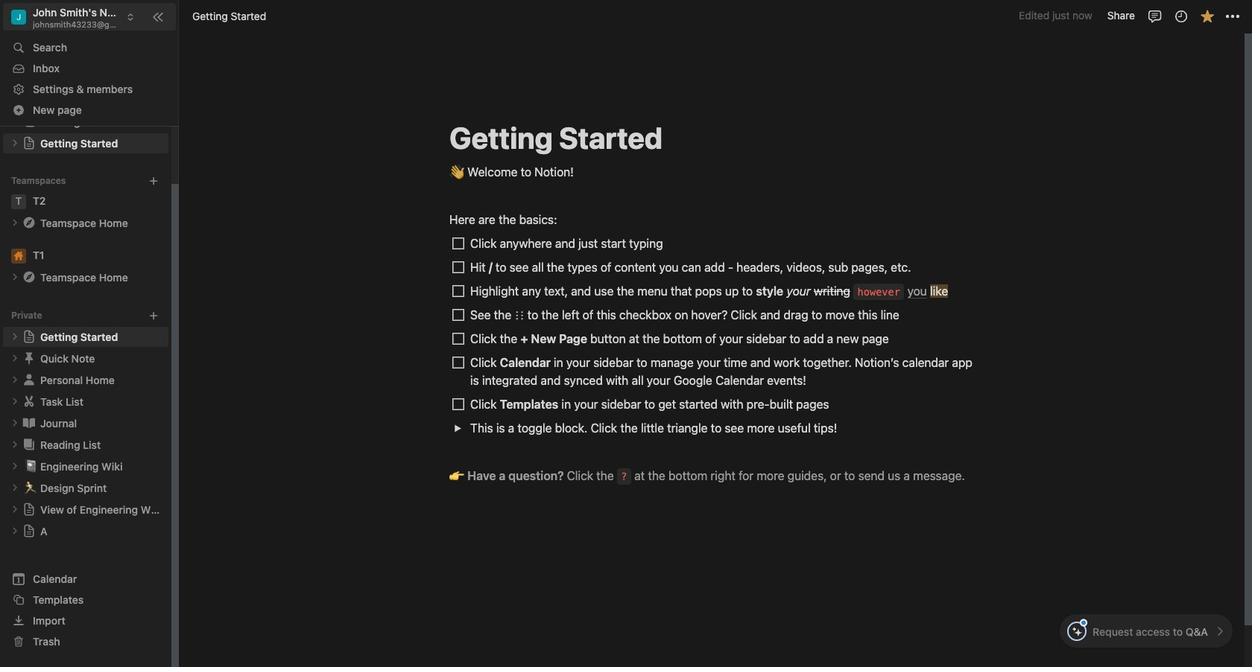 Task type: describe. For each thing, give the bounding box(es) containing it.
5 open image from the top
[[10, 419, 19, 428]]

📓 image
[[24, 458, 37, 475]]

👋 image
[[449, 162, 464, 181]]

6 open image from the top
[[10, 506, 19, 514]]

add a page image
[[148, 311, 159, 321]]



Task type: vqa. For each thing, say whether or not it's contained in the screenshot.
5th Open image
yes



Task type: locate. For each thing, give the bounding box(es) containing it.
change page icon image
[[22, 137, 36, 150], [22, 216, 37, 231], [22, 270, 37, 285], [22, 330, 36, 344], [22, 351, 37, 366], [22, 373, 37, 388], [22, 394, 37, 409], [22, 416, 37, 431], [22, 438, 37, 453], [22, 503, 36, 517], [22, 525, 36, 538]]

2 open image from the top
[[10, 219, 19, 228]]

open image
[[10, 139, 19, 148], [10, 219, 19, 228], [10, 354, 19, 363], [10, 397, 19, 406], [10, 419, 19, 428], [10, 506, 19, 514]]

🏃 image
[[24, 479, 37, 497]]

favorited image
[[1200, 9, 1214, 23]]

t image
[[11, 194, 26, 209]]

updates image
[[1173, 9, 1188, 23]]

4 open image from the top
[[10, 397, 19, 406]]

👉 image
[[449, 466, 464, 485]]

new teamspace image
[[148, 176, 159, 186]]

close sidebar image
[[152, 11, 164, 23]]

open image
[[10, 273, 19, 282], [10, 333, 19, 342], [10, 376, 19, 385], [454, 424, 462, 433], [10, 441, 19, 450], [10, 462, 19, 471], [10, 484, 19, 493], [10, 527, 19, 536]]

3 open image from the top
[[10, 354, 19, 363]]

comments image
[[1147, 9, 1162, 23]]

1 open image from the top
[[10, 139, 19, 148]]



